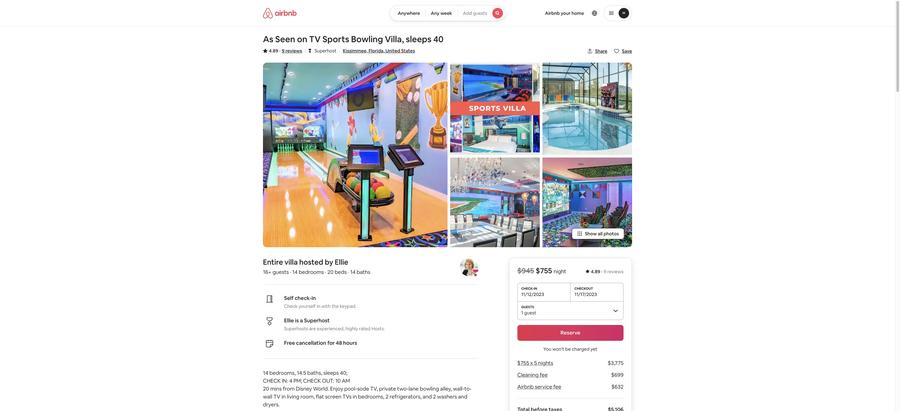 Task type: vqa. For each thing, say whether or not it's contained in the screenshot.
Ellie is a Superhost Superhosts are experienced, highly rated Hosts.
yes



Task type: locate. For each thing, give the bounding box(es) containing it.
2 down private
[[386, 393, 389, 400]]

alley,
[[440, 386, 452, 392]]

1 vertical spatial 4.89 · 9 reviews
[[591, 269, 624, 275]]

$755 left night
[[536, 266, 553, 275]]

0 horizontal spatial 2
[[386, 393, 389, 400]]

is
[[295, 317, 299, 324]]

4.89 down as
[[269, 48, 278, 54]]

20 up wall
[[263, 386, 269, 392]]

1 horizontal spatial reviews
[[608, 269, 624, 275]]

0 horizontal spatial and
[[423, 393, 432, 400]]

0 vertical spatial 9
[[282, 48, 285, 54]]

1 horizontal spatial fee
[[554, 384, 562, 390]]

anywhere
[[398, 10, 420, 16]]

20 inside 14 bedrooms, 14.5 baths, sleeps 40; check in: 4 pm; check out: 10 am 20 mins from disney world. enjoy pool-sode tv, private two-lane bowling alley, wall-to- wall tv in living room, flat screen tvs in bedrooms, 2 refrigerators, and 2 washers and dryers.
[[263, 386, 269, 392]]

tv down mins
[[274, 393, 281, 400]]

superhost inside ellie is a superhost superhosts are experienced, highly rated hosts.
[[304, 317, 330, 324]]

kissimmee,
[[343, 48, 368, 54]]

none search field containing anywhere
[[390, 5, 506, 21]]

0 vertical spatial tv
[[309, 34, 321, 45]]

0 horizontal spatial airbnb
[[518, 384, 534, 390]]

None search field
[[390, 5, 506, 21]]

1 check from the left
[[263, 378, 281, 385]]

check down baths,
[[303, 378, 321, 385]]

1 horizontal spatial 20
[[328, 269, 334, 276]]

your
[[561, 10, 571, 16]]

1 horizontal spatial airbnb
[[545, 10, 560, 16]]

$3,775
[[608, 360, 624, 367]]

1 vertical spatial tv
[[274, 393, 281, 400]]

1 vertical spatial superhost
[[304, 317, 330, 324]]

photos
[[604, 231, 619, 237]]

5
[[535, 360, 537, 367]]

1 horizontal spatial 2
[[433, 393, 436, 400]]

20 left beds
[[328, 269, 334, 276]]

16+
[[263, 269, 272, 276]]

1 vertical spatial airbnb
[[518, 384, 534, 390]]

and
[[423, 393, 432, 400], [458, 393, 468, 400]]

superhost up are
[[304, 317, 330, 324]]

fee right service on the right bottom of the page
[[554, 384, 562, 390]]

·
[[279, 48, 281, 54], [305, 48, 306, 55], [339, 48, 340, 55], [290, 269, 291, 276], [325, 269, 326, 276], [348, 269, 349, 276], [602, 269, 603, 275]]

fee up service on the right bottom of the page
[[540, 372, 548, 379]]

0 vertical spatial guests
[[473, 10, 487, 16]]

service
[[535, 384, 553, 390]]

$755 left x
[[518, 360, 529, 367]]

and down bowling at the left
[[423, 393, 432, 400]]

1 vertical spatial sleeps
[[324, 370, 339, 377]]

fee
[[540, 372, 548, 379], [554, 384, 562, 390]]

14.5
[[297, 370, 306, 377]]

14 up wall
[[263, 370, 268, 377]]

1 vertical spatial bedrooms,
[[358, 393, 385, 400]]

1 horizontal spatial guests
[[473, 10, 487, 16]]

guests right "add"
[[473, 10, 487, 16]]

9 reviews button
[[282, 47, 302, 54]]

14
[[293, 269, 298, 276], [351, 269, 356, 276], [263, 370, 268, 377]]

2 2 from the left
[[433, 393, 436, 400]]

check-
[[295, 295, 312, 302]]

1 vertical spatial guests
[[273, 269, 289, 276]]

beds
[[335, 269, 347, 276]]

$755
[[536, 266, 553, 275], [518, 360, 529, 367]]

check up mins
[[263, 378, 281, 385]]

0 horizontal spatial guests
[[273, 269, 289, 276]]

pm;
[[294, 378, 302, 385]]

airbnb your home
[[545, 10, 584, 16]]

0 vertical spatial airbnb
[[545, 10, 560, 16]]

cleaning
[[518, 372, 539, 379]]

states
[[401, 48, 415, 54]]

washers
[[437, 393, 457, 400]]

0 horizontal spatial 9
[[282, 48, 285, 54]]

14 left baths
[[351, 269, 356, 276]]

0 vertical spatial 4.89 · 9 reviews
[[269, 48, 302, 54]]

by ellie
[[325, 258, 349, 267]]

airbnb inside profile element
[[545, 10, 560, 16]]

2 horizontal spatial 14
[[351, 269, 356, 276]]

1 horizontal spatial check
[[303, 378, 321, 385]]

0 vertical spatial bedrooms,
[[270, 370, 296, 377]]

and down wall-
[[458, 393, 468, 400]]

4.89 · 9 reviews down seen
[[269, 48, 302, 54]]

$755 x 5 nights
[[518, 360, 554, 367]]

pool-
[[345, 386, 357, 392]]

0 horizontal spatial 20
[[263, 386, 269, 392]]

check
[[263, 378, 281, 385], [303, 378, 321, 385]]

0 horizontal spatial sleeps
[[324, 370, 339, 377]]

0 vertical spatial reviews
[[286, 48, 302, 54]]

share button
[[585, 46, 610, 57]]

superhost down sports
[[315, 48, 337, 54]]

20 inside entire villa hosted by ellie 16+ guests · 14 bedrooms · 20 beds · 14 baths
[[328, 269, 334, 276]]

0 horizontal spatial bedrooms,
[[270, 370, 296, 377]]

in
[[312, 295, 316, 302], [317, 303, 321, 309], [282, 393, 286, 400], [353, 393, 357, 400]]

guests down entire at the left of the page
[[273, 269, 289, 276]]

save
[[622, 48, 633, 54]]

0 vertical spatial sleeps
[[406, 34, 432, 45]]

1 horizontal spatial 9
[[604, 269, 607, 275]]

airbnb left your
[[545, 10, 560, 16]]

you
[[544, 346, 552, 352]]

0 horizontal spatial 4.89 · 9 reviews
[[269, 48, 302, 54]]

14 bedrooms, 14.5 baths, sleeps 40; check in: 4 pm; check out: 10 am 20 mins from disney world. enjoy pool-sode tv, private two-lane bowling alley, wall-to- wall tv in living room, flat screen tvs in bedrooms, 2 refrigerators, and 2 washers and dryers.
[[263, 370, 472, 408]]

as
[[263, 34, 274, 45]]

0 horizontal spatial 14
[[263, 370, 268, 377]]

refrigerators,
[[390, 393, 422, 400]]

superhosts
[[284, 326, 308, 332]]

tv,
[[370, 386, 378, 392]]

in left with
[[317, 303, 321, 309]]

yourself
[[299, 303, 316, 309]]

airbnb service fee
[[518, 384, 562, 390]]

0 horizontal spatial 4.89
[[269, 48, 278, 54]]

share
[[596, 48, 608, 54]]

villa
[[285, 258, 298, 267]]

a
[[300, 317, 303, 324]]

0 vertical spatial 20
[[328, 269, 334, 276]]

self check-in check yourself in with the keypad.
[[284, 295, 357, 309]]

add guests
[[463, 10, 487, 16]]

9
[[282, 48, 285, 54], [604, 269, 607, 275]]

2 down bowling at the left
[[433, 393, 436, 400]]

reserve button
[[518, 325, 624, 341]]

as seen on tv sports bowling villa, sleeps 40 image 5 image
[[543, 158, 633, 247]]

anywhere button
[[390, 5, 426, 21]]

10
[[336, 378, 341, 385]]

0 vertical spatial $755
[[536, 266, 553, 275]]

1
[[522, 310, 524, 316]]

1 horizontal spatial 14
[[293, 269, 298, 276]]

$755 x 5 nights button
[[518, 360, 554, 367]]

all
[[598, 231, 603, 237]]

1 guest button
[[518, 301, 624, 320]]

0 horizontal spatial check
[[263, 378, 281, 385]]

superhost
[[315, 48, 337, 54], [304, 317, 330, 324]]

11/17/2023
[[575, 292, 597, 297]]

0 horizontal spatial reviews
[[286, 48, 302, 54]]

14 down villa
[[293, 269, 298, 276]]

1 horizontal spatial 4.89 · 9 reviews
[[591, 269, 624, 275]]

as seen on tv sports bowling villa, sleeps 40 image 4 image
[[543, 63, 633, 155]]

bedrooms, up in:
[[270, 370, 296, 377]]

tv up 󰀃
[[309, 34, 321, 45]]

the
[[332, 303, 339, 309]]

0 horizontal spatial tv
[[274, 393, 281, 400]]

any week
[[431, 10, 452, 16]]

check
[[284, 303, 298, 309]]

0 vertical spatial 4.89
[[269, 48, 278, 54]]

1 vertical spatial 4.89
[[591, 269, 601, 275]]

4.89 up 11/17/2023
[[591, 269, 601, 275]]

sleeps up states
[[406, 34, 432, 45]]

1 horizontal spatial bedrooms,
[[358, 393, 385, 400]]

4.89 · 9 reviews
[[269, 48, 302, 54], [591, 269, 624, 275]]

as seen on tv sports bowling villa, sleeps 40 image 2 image
[[451, 63, 540, 155]]

1 horizontal spatial and
[[458, 393, 468, 400]]

ellie
[[284, 317, 294, 324]]

airbnb service fee button
[[518, 384, 562, 390]]

show all photos
[[585, 231, 619, 237]]

1 vertical spatial 20
[[263, 386, 269, 392]]

ellie is a superhost. learn more about ellie. image
[[460, 258, 479, 276], [460, 258, 479, 276]]

0 horizontal spatial fee
[[540, 372, 548, 379]]

cancellation
[[296, 340, 327, 347]]

airbnb down cleaning
[[518, 384, 534, 390]]

highly
[[346, 326, 358, 332]]

bedrooms, down tv,
[[358, 393, 385, 400]]

14 inside 14 bedrooms, 14.5 baths, sleeps 40; check in: 4 pm; check out: 10 am 20 mins from disney world. enjoy pool-sode tv, private two-lane bowling alley, wall-to- wall tv in living room, flat screen tvs in bedrooms, 2 refrigerators, and 2 washers and dryers.
[[263, 370, 268, 377]]

sleeps inside 14 bedrooms, 14.5 baths, sleeps 40; check in: 4 pm; check out: 10 am 20 mins from disney world. enjoy pool-sode tv, private two-lane bowling alley, wall-to- wall tv in living room, flat screen tvs in bedrooms, 2 refrigerators, and 2 washers and dryers.
[[324, 370, 339, 377]]

free
[[284, 340, 295, 347]]

2 check from the left
[[303, 378, 321, 385]]

tv
[[309, 34, 321, 45], [274, 393, 281, 400]]

0 horizontal spatial $755
[[518, 360, 529, 367]]

sleeps
[[406, 34, 432, 45], [324, 370, 339, 377]]

entire villa hosted by ellie 16+ guests · 14 bedrooms · 20 beds · 14 baths
[[263, 258, 371, 276]]

sleeps up the out:
[[324, 370, 339, 377]]

reviews
[[286, 48, 302, 54], [608, 269, 624, 275]]

1 horizontal spatial 4.89
[[591, 269, 601, 275]]

4.89 · 9 reviews up 11/17/2023
[[591, 269, 624, 275]]

as seen on tv sports bowling villa, sleeps 40 image 1 image
[[263, 63, 448, 247]]

2 and from the left
[[458, 393, 468, 400]]

guests inside entire villa hosted by ellie 16+ guests · 14 bedrooms · 20 beds · 14 baths
[[273, 269, 289, 276]]



Task type: describe. For each thing, give the bounding box(es) containing it.
living
[[287, 393, 300, 400]]

united
[[386, 48, 400, 54]]

out:
[[322, 378, 334, 385]]

reserve
[[561, 329, 581, 336]]

profile element
[[514, 0, 633, 26]]

mins
[[270, 386, 282, 392]]

hours
[[343, 340, 357, 347]]

as seen on tv sports bowling villa, sleeps 40 image 3 image
[[451, 158, 540, 247]]

are
[[309, 326, 316, 332]]

cleaning fee
[[518, 372, 548, 379]]

hosts.
[[372, 326, 385, 332]]

entire
[[263, 258, 283, 267]]

1 horizontal spatial tv
[[309, 34, 321, 45]]

yet
[[591, 346, 598, 352]]

show
[[585, 231, 597, 237]]

won't
[[553, 346, 565, 352]]

add guests button
[[458, 5, 506, 21]]

tv inside 14 bedrooms, 14.5 baths, sleeps 40; check in: 4 pm; check out: 10 am 20 mins from disney world. enjoy pool-sode tv, private two-lane bowling alley, wall-to- wall tv in living room, flat screen tvs in bedrooms, 2 refrigerators, and 2 washers and dryers.
[[274, 393, 281, 400]]

airbnb your home link
[[541, 6, 588, 20]]

0 vertical spatial superhost
[[315, 48, 337, 54]]

0 vertical spatial fee
[[540, 372, 548, 379]]

save button
[[612, 46, 635, 57]]

nights
[[539, 360, 554, 367]]

40;
[[340, 370, 348, 377]]

in:
[[282, 378, 288, 385]]

week
[[441, 10, 452, 16]]

bedrooms
[[299, 269, 324, 276]]

add
[[463, 10, 472, 16]]

baths,
[[308, 370, 322, 377]]

two-
[[397, 386, 409, 392]]

guest
[[525, 310, 537, 316]]

1 vertical spatial $755
[[518, 360, 529, 367]]

wall-
[[453, 386, 465, 392]]

$699
[[612, 372, 624, 379]]

any
[[431, 10, 440, 16]]

1 vertical spatial fee
[[554, 384, 562, 390]]

in up yourself
[[312, 295, 316, 302]]

self
[[284, 295, 294, 302]]

airbnb for airbnb service fee
[[518, 384, 534, 390]]

1 2 from the left
[[386, 393, 389, 400]]

show all photos button
[[572, 228, 625, 239]]

hosted
[[299, 258, 323, 267]]

tvs
[[343, 393, 352, 400]]

villa,
[[385, 34, 404, 45]]

kissimmee, florida, united states button
[[343, 47, 415, 55]]

home
[[572, 10, 584, 16]]

private
[[379, 386, 396, 392]]

night
[[554, 268, 567, 275]]

charged
[[572, 346, 590, 352]]

keypad.
[[340, 303, 357, 309]]

4
[[289, 378, 293, 385]]

disney
[[296, 386, 312, 392]]

1 guest
[[522, 310, 537, 316]]

flat
[[316, 393, 324, 400]]

1 horizontal spatial $755
[[536, 266, 553, 275]]

free cancellation for 48 hours
[[284, 340, 357, 347]]

dryers.
[[263, 401, 280, 408]]

room,
[[301, 393, 315, 400]]

from
[[283, 386, 295, 392]]

$632
[[612, 384, 624, 390]]

48
[[336, 340, 342, 347]]

world.
[[313, 386, 329, 392]]

1 and from the left
[[423, 393, 432, 400]]

11/12/2023
[[522, 292, 544, 297]]

for
[[328, 340, 335, 347]]

$945 $755 night
[[518, 266, 567, 275]]

airbnb for airbnb your home
[[545, 10, 560, 16]]

1 vertical spatial 9
[[604, 269, 607, 275]]

40
[[434, 34, 444, 45]]

as seen on tv sports bowling villa, sleeps 40
[[263, 34, 444, 45]]

1 vertical spatial reviews
[[608, 269, 624, 275]]

ellie is a superhost superhosts are experienced, highly rated hosts.
[[284, 317, 385, 332]]

in right tvs on the left bottom of page
[[353, 393, 357, 400]]

florida,
[[369, 48, 385, 54]]

am
[[342, 378, 350, 385]]

wall
[[263, 393, 273, 400]]

with
[[322, 303, 331, 309]]

1 horizontal spatial sleeps
[[406, 34, 432, 45]]

guests inside add guests button
[[473, 10, 487, 16]]

to-
[[465, 386, 472, 392]]

enjoy
[[330, 386, 343, 392]]

cleaning fee button
[[518, 372, 548, 379]]

󰀃
[[309, 47, 311, 54]]

lane
[[409, 386, 419, 392]]

$945
[[518, 266, 535, 275]]

in down from on the bottom of page
[[282, 393, 286, 400]]

screen
[[325, 393, 342, 400]]

baths
[[357, 269, 371, 276]]



